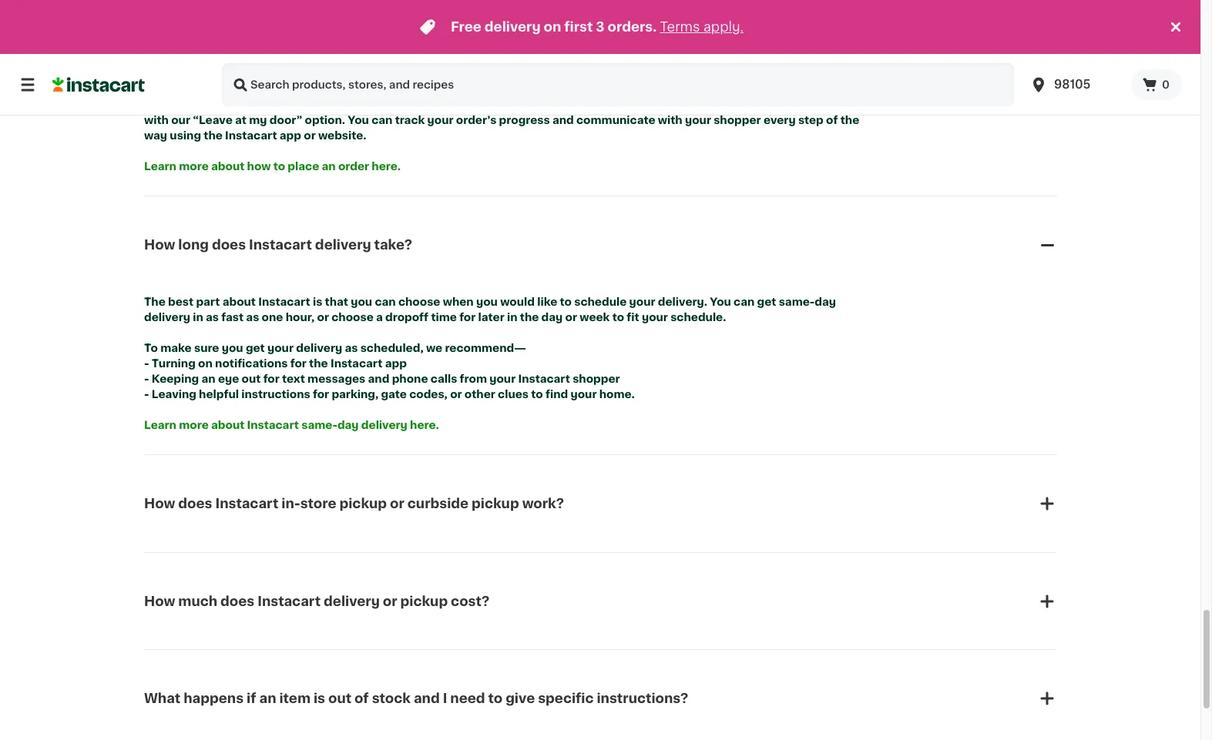 Task type: locate. For each thing, give the bounding box(es) containing it.
order
[[338, 161, 369, 172]]

1 horizontal spatial work?
[[522, 498, 564, 510]]

out inside dropdown button
[[328, 693, 352, 705]]

what happens if an item is out of stock and i need to give specific instructions? button
[[144, 671, 1057, 727]]

2 vertical spatial about
[[211, 420, 245, 431]]

a up option. on the top
[[321, 99, 328, 110]]

can left the track
[[372, 115, 393, 126]]

0 horizontal spatial place
[[288, 161, 319, 172]]

0 vertical spatial of
[[604, 84, 615, 95]]

instacart inside the best part about instacart is that you can choose when you would like to schedule your delivery. you can get same-day delivery in as fast as one hour, or choose a dropoff time for later in the day or week to fit your schedule.
[[258, 297, 310, 308]]

1 98105 button from the left
[[1021, 63, 1132, 106]]

same-
[[282, 26, 325, 38], [779, 297, 815, 308], [302, 420, 338, 431]]

0 vertical spatial here.
[[372, 161, 401, 172]]

a
[[321, 99, 328, 110], [376, 312, 383, 323]]

week
[[580, 312, 610, 323]]

0 vertical spatial a
[[321, 99, 328, 110]]

an right 'if'
[[259, 693, 276, 705]]

1 learn from the top
[[144, 161, 177, 172]]

0 vertical spatial -
[[144, 359, 149, 370]]

like
[[537, 297, 558, 308]]

1 horizontal spatial store
[[571, 84, 601, 95]]

for down when
[[460, 312, 476, 323]]

shopper up "home."
[[573, 374, 620, 385]]

1 vertical spatial work?
[[522, 498, 564, 510]]

you inside the best part about instacart is that you can choose when you would like to schedule your delivery. you can get same-day delivery in as fast as one hour, or choose a dropoff time for later in the day or week to fit your schedule.
[[710, 297, 731, 308]]

for left products
[[440, 84, 456, 95]]

here. down codes,
[[410, 420, 439, 431]]

2 horizontal spatial shopper
[[714, 115, 761, 126]]

2 98105 button from the left
[[1030, 63, 1122, 106]]

1 vertical spatial choose
[[332, 312, 374, 323]]

app up personal
[[319, 84, 341, 95]]

2 learn from the top
[[144, 420, 177, 431]]

2 vertical spatial of
[[355, 693, 369, 705]]

much
[[178, 596, 217, 608]]

how
[[247, 161, 271, 172]]

about up fast on the top
[[223, 297, 256, 308]]

an left order
[[322, 161, 336, 172]]

to left fit
[[613, 312, 624, 323]]

1 vertical spatial get
[[246, 343, 265, 354]]

1 vertical spatial an
[[202, 374, 216, 385]]

- left keeping
[[144, 374, 149, 385]]

on left first
[[544, 21, 562, 33]]

happens
[[184, 693, 244, 705]]

i
[[443, 693, 447, 705]]

more down using at the top left
[[179, 161, 209, 172]]

0 vertical spatial place
[[772, 84, 804, 95]]

instacart logo image
[[52, 76, 145, 94]]

your right the track
[[428, 115, 454, 126]]

1 vertical spatial is
[[313, 297, 322, 308]]

0 vertical spatial is
[[799, 99, 808, 110]]

0 horizontal spatial you
[[348, 115, 369, 126]]

on inside limited time offer region
[[544, 21, 562, 33]]

-
[[144, 359, 149, 370], [144, 374, 149, 385], [144, 390, 149, 400]]

on
[[544, 21, 562, 33], [198, 359, 213, 370]]

your right find
[[571, 390, 597, 400]]

how inside how does instacart in-store pickup or curbside pickup work? dropdown button
[[144, 498, 175, 510]]

1 horizontal spatial from
[[513, 84, 540, 95]]

1 horizontal spatial a
[[376, 312, 383, 323]]

calls
[[431, 374, 457, 385]]

0 vertical spatial work?
[[413, 26, 455, 38]]

we
[[426, 343, 443, 354]]

0 vertical spatial same-
[[282, 26, 325, 38]]

shop
[[409, 84, 437, 95], [517, 99, 545, 110]]

2 more from the top
[[179, 420, 209, 431]]

notifications
[[215, 359, 288, 370]]

0 vertical spatial shop
[[409, 84, 437, 95]]

day inside dropdown button
[[325, 26, 351, 38]]

1 horizontal spatial choose
[[398, 297, 441, 308]]

it's
[[144, 84, 162, 95]]

and up gate
[[368, 374, 390, 385]]

with down order.
[[658, 115, 683, 126]]

dropoff
[[386, 312, 429, 323]]

0 vertical spatial about
[[211, 161, 245, 172]]

day
[[325, 26, 351, 38], [815, 297, 836, 308], [542, 312, 563, 323], [338, 420, 359, 431]]

is
[[799, 99, 808, 110], [313, 297, 322, 308], [314, 693, 325, 705]]

work? inside how does instacart same-day delivery work? dropdown button
[[413, 26, 455, 38]]

recommend—
[[445, 343, 526, 354]]

first
[[565, 21, 593, 33]]

you up later
[[476, 297, 498, 308]]

2 horizontal spatial app
[[385, 359, 407, 370]]

how
[[144, 26, 175, 38], [144, 239, 175, 251], [144, 498, 175, 510], [144, 596, 175, 608]]

with up the way
[[144, 115, 169, 126]]

is right item
[[314, 693, 325, 705]]

how for how much does instacart delivery or pickup cost?
[[144, 596, 175, 608]]

learn down the way
[[144, 161, 177, 172]]

personal
[[331, 99, 381, 110]]

1 vertical spatial shop
[[517, 99, 545, 110]]

0 vertical spatial you
[[348, 115, 369, 126]]

0 horizontal spatial with
[[144, 115, 169, 126]]

1 vertical spatial app
[[280, 130, 301, 141]]

2 - from the top
[[144, 374, 149, 385]]

your up the order's
[[446, 99, 472, 110]]

the down would
[[520, 312, 539, 323]]

2 horizontal spatial with
[[658, 115, 683, 126]]

a left dropoff
[[376, 312, 383, 323]]

with
[[294, 99, 319, 110], [144, 115, 169, 126], [658, 115, 683, 126]]

1 vertical spatial more
[[179, 420, 209, 431]]

to left give
[[488, 693, 503, 705]]

work?
[[413, 26, 455, 38], [522, 498, 564, 510]]

to
[[502, 99, 514, 110], [273, 161, 285, 172], [560, 297, 572, 308], [613, 312, 624, 323], [531, 390, 543, 400], [488, 693, 503, 705]]

1 horizontal spatial pickup
[[401, 596, 448, 608]]

0 horizontal spatial store
[[300, 498, 337, 510]]

0 horizontal spatial on
[[198, 359, 213, 370]]

1 how from the top
[[144, 26, 175, 38]]

pickup
[[340, 498, 387, 510], [472, 498, 519, 510], [401, 596, 448, 608]]

place right how
[[288, 161, 319, 172]]

from
[[513, 84, 540, 95], [460, 374, 487, 385]]

shopper down contactless at right
[[714, 115, 761, 126]]

1 vertical spatial here.
[[410, 420, 439, 431]]

98105 button
[[1021, 63, 1132, 106], [1030, 63, 1122, 106]]

to right like
[[560, 297, 572, 308]]

is inside dropdown button
[[314, 693, 325, 705]]

about for how
[[211, 161, 245, 172]]

about down helpful
[[211, 420, 245, 431]]

in down part
[[193, 312, 203, 323]]

2 how from the top
[[144, 239, 175, 251]]

1 vertical spatial out
[[328, 693, 352, 705]]

1 horizontal spatial with
[[294, 99, 319, 110]]

you right that
[[351, 297, 372, 308]]

from up other
[[460, 374, 487, 385]]

4 how from the top
[[144, 596, 175, 608]]

of down available
[[826, 115, 838, 126]]

scheduled,
[[361, 343, 424, 354]]

you up 'notifications'
[[222, 343, 243, 354]]

in
[[433, 99, 444, 110], [193, 312, 203, 323], [507, 312, 518, 323]]

out down 'notifications'
[[242, 374, 261, 385]]

about left how
[[211, 161, 245, 172]]

1 vertical spatial -
[[144, 374, 149, 385]]

you inside to make sure you get your delivery as scheduled, we recommend— - turning on notifications for the instacart app - keeping an eye out for text messages and phone calls from your instacart shopper - leaving helpful instructions for parking, gate codes, or other clues to find your home.
[[222, 343, 243, 354]]

1 vertical spatial shopper
[[714, 115, 761, 126]]

None search field
[[222, 63, 1015, 106]]

1 - from the top
[[144, 359, 149, 370]]

1 horizontal spatial in
[[433, 99, 444, 110]]

0 horizontal spatial a
[[321, 99, 328, 110]]

1 more from the top
[[179, 161, 209, 172]]

orders.
[[608, 21, 657, 33]]

delivery inside it's simple. using the instacart app or website, shop for products from your store of choice near you. once you place your order, instacart will connect you with a personal shopper in your area to shop and deliver your order. contactless delivery is available with our "leave at my door" option. you can track your order's progress and communicate with your shopper every step of the way using the instacart app or website.
[[750, 99, 796, 110]]

1 horizontal spatial shopper
[[573, 374, 620, 385]]

is inside the best part about instacart is that you can choose when you would like to schedule your delivery. you can get same-day delivery in as fast as one hour, or choose a dropoff time for later in the day or week to fit your schedule.
[[313, 297, 322, 308]]

app down 'door"'
[[280, 130, 301, 141]]

2 horizontal spatial an
[[322, 161, 336, 172]]

the down "leave
[[204, 130, 223, 141]]

0 horizontal spatial here.
[[372, 161, 401, 172]]

how inside how long does instacart delivery take? dropdown button
[[144, 239, 175, 251]]

you up schedule.
[[710, 297, 731, 308]]

other
[[465, 390, 496, 400]]

1 horizontal spatial on
[[544, 21, 562, 33]]

at
[[235, 115, 247, 126]]

here. right order
[[372, 161, 401, 172]]

more
[[179, 161, 209, 172], [179, 420, 209, 431]]

deliver
[[572, 99, 611, 110]]

1 vertical spatial from
[[460, 374, 487, 385]]

to right area
[[502, 99, 514, 110]]

an
[[322, 161, 336, 172], [202, 374, 216, 385], [259, 693, 276, 705]]

an up helpful
[[202, 374, 216, 385]]

0 horizontal spatial get
[[246, 343, 265, 354]]

1 horizontal spatial out
[[328, 693, 352, 705]]

0 horizontal spatial out
[[242, 374, 261, 385]]

of inside 'what happens if an item is out of stock and i need to give specific instructions?' dropdown button
[[355, 693, 369, 705]]

can up dropoff
[[375, 297, 396, 308]]

0 vertical spatial more
[[179, 161, 209, 172]]

the up messages
[[309, 359, 328, 370]]

the
[[144, 297, 166, 308]]

0 horizontal spatial an
[[202, 374, 216, 385]]

1 vertical spatial learn
[[144, 420, 177, 431]]

0 horizontal spatial from
[[460, 374, 487, 385]]

and down 'deliver' on the top
[[553, 115, 574, 126]]

a inside it's simple. using the instacart app or website, shop for products from your store of choice near you. once you place your order, instacart will connect you with a personal shopper in your area to shop and deliver your order. contactless delivery is available with our "leave at my door" option. you can track your order's progress and communicate with your shopper every step of the way using the instacart app or website.
[[321, 99, 328, 110]]

0 horizontal spatial shop
[[409, 84, 437, 95]]

curbside
[[408, 498, 469, 510]]

- left leaving
[[144, 390, 149, 400]]

1 horizontal spatial place
[[772, 84, 804, 95]]

with up option. on the top
[[294, 99, 319, 110]]

or inside dropdown button
[[383, 596, 397, 608]]

is left that
[[313, 297, 322, 308]]

Search field
[[222, 63, 1015, 106]]

2 horizontal spatial pickup
[[472, 498, 519, 510]]

connect
[[220, 99, 268, 110]]

how does instacart in-store pickup or curbside pickup work? button
[[144, 476, 1057, 532]]

get inside to make sure you get your delivery as scheduled, we recommend— - turning on notifications for the instacart app - keeping an eye out for text messages and phone calls from your instacart shopper - leaving helpful instructions for parking, gate codes, or other clues to find your home.
[[246, 343, 265, 354]]

1 horizontal spatial as
[[246, 312, 259, 323]]

can inside it's simple. using the instacart app or website, shop for products from your store of choice near you. once you place your order, instacart will connect you with a personal shopper in your area to shop and deliver your order. contactless delivery is available with our "leave at my door" option. you can track your order's progress and communicate with your shopper every step of the way using the instacart app or website.
[[372, 115, 393, 126]]

leaving
[[152, 390, 196, 400]]

an inside 'what happens if an item is out of stock and i need to give specific instructions?' dropdown button
[[259, 693, 276, 705]]

choose
[[398, 297, 441, 308], [332, 312, 374, 323]]

store inside it's simple. using the instacart app or website, shop for products from your store of choice near you. once you place your order, instacart will connect you with a personal shopper in your area to shop and deliver your order. contactless delivery is available with our "leave at my door" option. you can track your order's progress and communicate with your shopper every step of the way using the instacart app or website.
[[571, 84, 601, 95]]

best
[[168, 297, 194, 308]]

how inside "how much does instacart delivery or pickup cost?" dropdown button
[[144, 596, 175, 608]]

to right how
[[273, 161, 285, 172]]

and left i
[[414, 693, 440, 705]]

place up every
[[772, 84, 804, 95]]

your up fit
[[629, 297, 656, 308]]

0 vertical spatial store
[[571, 84, 601, 95]]

in left area
[[433, 99, 444, 110]]

delivery inside the best part about instacart is that you can choose when you would like to schedule your delivery. you can get same-day delivery in as fast as one hour, or choose a dropoff time for later in the day or week to fit your schedule.
[[144, 312, 190, 323]]

how does instacart same-day delivery work?
[[144, 26, 455, 38]]

progress
[[499, 115, 550, 126]]

from up progress
[[513, 84, 540, 95]]

2 vertical spatial app
[[385, 359, 407, 370]]

is up step
[[799, 99, 808, 110]]

shopper up the track
[[383, 99, 431, 110]]

as up messages
[[345, 343, 358, 354]]

products
[[458, 84, 510, 95]]

0 vertical spatial app
[[319, 84, 341, 95]]

in down would
[[507, 312, 518, 323]]

place
[[772, 84, 804, 95], [288, 161, 319, 172]]

about
[[211, 161, 245, 172], [223, 297, 256, 308], [211, 420, 245, 431]]

you up 'door"'
[[270, 99, 292, 110]]

option.
[[305, 115, 345, 126]]

2 vertical spatial -
[[144, 390, 149, 400]]

free delivery on first 3 orders. terms apply.
[[451, 21, 744, 33]]

out right item
[[328, 693, 352, 705]]

as down part
[[206, 312, 219, 323]]

0 vertical spatial on
[[544, 21, 562, 33]]

how inside how does instacart same-day delivery work? dropdown button
[[144, 26, 175, 38]]

get
[[758, 297, 777, 308], [246, 343, 265, 354]]

how for how does instacart same-day delivery work?
[[144, 26, 175, 38]]

0 vertical spatial from
[[513, 84, 540, 95]]

1 vertical spatial you
[[710, 297, 731, 308]]

step
[[799, 115, 824, 126]]

you right once
[[748, 84, 770, 95]]

for
[[440, 84, 456, 95], [460, 312, 476, 323], [290, 359, 307, 370], [263, 374, 280, 385], [313, 390, 329, 400]]

0 horizontal spatial shopper
[[383, 99, 431, 110]]

can right delivery.
[[734, 297, 755, 308]]

1 horizontal spatial here.
[[410, 420, 439, 431]]

2 horizontal spatial as
[[345, 343, 358, 354]]

what
[[144, 693, 181, 705]]

to left find
[[531, 390, 543, 400]]

out
[[242, 374, 261, 385], [328, 693, 352, 705]]

learn
[[144, 161, 177, 172], [144, 420, 177, 431]]

you
[[348, 115, 369, 126], [710, 297, 731, 308]]

more down leaving
[[179, 420, 209, 431]]

your down one
[[267, 343, 294, 354]]

as inside to make sure you get your delivery as scheduled, we recommend— - turning on notifications for the instacart app - keeping an eye out for text messages and phone calls from your instacart shopper - leaving helpful instructions for parking, gate codes, or other clues to find your home.
[[345, 343, 358, 354]]

stock
[[372, 693, 411, 705]]

choose up dropoff
[[398, 297, 441, 308]]

shop up the track
[[409, 84, 437, 95]]

choice
[[618, 84, 657, 95]]

0 horizontal spatial of
[[355, 693, 369, 705]]

item
[[279, 693, 311, 705]]

1 horizontal spatial get
[[758, 297, 777, 308]]

delivery inside limited time offer region
[[485, 21, 541, 33]]

time
[[431, 312, 457, 323]]

of left stock
[[355, 693, 369, 705]]

shop up progress
[[517, 99, 545, 110]]

using
[[208, 84, 241, 95]]

1 horizontal spatial an
[[259, 693, 276, 705]]

0 horizontal spatial choose
[[332, 312, 374, 323]]

a inside the best part about instacart is that you can choose when you would like to schedule your delivery. you can get same-day delivery in as fast as one hour, or choose a dropoff time for later in the day or week to fit your schedule.
[[376, 312, 383, 323]]

of up 'deliver' on the top
[[604, 84, 615, 95]]

learn down leaving
[[144, 420, 177, 431]]

0 horizontal spatial work?
[[413, 26, 455, 38]]

you.
[[687, 84, 712, 95]]

3 how from the top
[[144, 498, 175, 510]]

- down 'to'
[[144, 359, 149, 370]]

0 vertical spatial out
[[242, 374, 261, 385]]

choose down that
[[332, 312, 374, 323]]

find
[[546, 390, 568, 400]]

app
[[319, 84, 341, 95], [280, 130, 301, 141], [385, 359, 407, 370]]

on down sure
[[198, 359, 213, 370]]

your
[[543, 84, 569, 95], [806, 84, 832, 95], [446, 99, 472, 110], [613, 99, 639, 110], [428, 115, 454, 126], [685, 115, 712, 126], [629, 297, 656, 308], [642, 312, 668, 323], [267, 343, 294, 354], [490, 374, 516, 385], [571, 390, 597, 400]]

pickup right curbside on the left of the page
[[472, 498, 519, 510]]

you down personal
[[348, 115, 369, 126]]

codes,
[[409, 390, 448, 400]]

2 vertical spatial shopper
[[573, 374, 620, 385]]

0 horizontal spatial pickup
[[340, 498, 387, 510]]

1 vertical spatial place
[[288, 161, 319, 172]]

as left one
[[246, 312, 259, 323]]

how much does instacart delivery or pickup cost? button
[[144, 574, 1057, 629]]

as
[[206, 312, 219, 323], [246, 312, 259, 323], [345, 343, 358, 354]]

0 vertical spatial learn
[[144, 161, 177, 172]]

1 horizontal spatial you
[[710, 297, 731, 308]]

0 horizontal spatial as
[[206, 312, 219, 323]]

2 horizontal spatial in
[[507, 312, 518, 323]]

1 vertical spatial same-
[[779, 297, 815, 308]]

0 horizontal spatial app
[[280, 130, 301, 141]]

1 vertical spatial of
[[826, 115, 838, 126]]

it's simple. using the instacart app or website, shop for products from your store of choice near you. once you place your order, instacart will connect you with a personal shopper in your area to shop and deliver your order. contactless delivery is available with our "leave at my door" option. you can track your order's progress and communicate with your shopper every step of the way using the instacart app or website.
[[144, 84, 871, 141]]

0 vertical spatial choose
[[398, 297, 441, 308]]

2 vertical spatial an
[[259, 693, 276, 705]]

can
[[372, 115, 393, 126], [375, 297, 396, 308], [734, 297, 755, 308]]

1 vertical spatial a
[[376, 312, 383, 323]]

"leave
[[193, 115, 233, 126]]

app down scheduled,
[[385, 359, 407, 370]]

of
[[604, 84, 615, 95], [826, 115, 838, 126], [355, 693, 369, 705]]

or inside to make sure you get your delivery as scheduled, we recommend— - turning on notifications for the instacart app - keeping an eye out for text messages and phone calls from your instacart shopper - leaving helpful instructions for parking, gate codes, or other clues to find your home.
[[450, 390, 462, 400]]

pickup right in-
[[340, 498, 387, 510]]

1 vertical spatial about
[[223, 297, 256, 308]]

1 vertical spatial store
[[300, 498, 337, 510]]

your up clues
[[490, 374, 516, 385]]

keeping
[[152, 374, 199, 385]]

pickup left cost?
[[401, 596, 448, 608]]

2 vertical spatial is
[[314, 693, 325, 705]]

what happens if an item is out of stock and i need to give specific instructions?
[[144, 693, 689, 705]]

1 vertical spatial on
[[198, 359, 213, 370]]

0 vertical spatial get
[[758, 297, 777, 308]]



Task type: vqa. For each thing, say whether or not it's contained in the screenshot.
Sharpie
no



Task type: describe. For each thing, give the bounding box(es) containing it.
phone
[[392, 374, 428, 385]]

0 horizontal spatial in
[[193, 312, 203, 323]]

if
[[247, 693, 256, 705]]

more for learn more about instacart same-day delivery here.
[[179, 420, 209, 431]]

clues
[[498, 390, 529, 400]]

parking,
[[332, 390, 379, 400]]

one
[[262, 312, 283, 323]]

website.
[[318, 130, 367, 141]]

instructions?
[[597, 693, 689, 705]]

sure
[[194, 343, 219, 354]]

area
[[475, 99, 500, 110]]

and inside to make sure you get your delivery as scheduled, we recommend— - turning on notifications for the instacart app - keeping an eye out for text messages and phone calls from your instacart shopper - leaving helpful instructions for parking, gate codes, or other clues to find your home.
[[368, 374, 390, 385]]

text
[[282, 374, 305, 385]]

available
[[811, 99, 862, 110]]

would
[[500, 297, 535, 308]]

an inside to make sure you get your delivery as scheduled, we recommend— - turning on notifications for the instacart app - keeping an eye out for text messages and phone calls from your instacart shopper - leaving helpful instructions for parking, gate codes, or other clues to find your home.
[[202, 374, 216, 385]]

you inside it's simple. using the instacart app or website, shop for products from your store of choice near you. once you place your order, instacart will connect you with a personal shopper in your area to shop and deliver your order. contactless delivery is available with our "leave at my door" option. you can track your order's progress and communicate with your shopper every step of the way using the instacart app or website.
[[348, 115, 369, 126]]

limited time offer region
[[0, 0, 1167, 54]]

from inside to make sure you get your delivery as scheduled, we recommend— - turning on notifications for the instacart app - keeping an eye out for text messages and phone calls from your instacart shopper - leaving helpful instructions for parking, gate codes, or other clues to find your home.
[[460, 374, 487, 385]]

to make sure you get your delivery as scheduled, we recommend— - turning on notifications for the instacart app - keeping an eye out for text messages and phone calls from your instacart shopper - leaving helpful instructions for parking, gate codes, or other clues to find your home.
[[144, 343, 635, 400]]

your up progress
[[543, 84, 569, 95]]

hour,
[[286, 312, 315, 323]]

1 horizontal spatial app
[[319, 84, 341, 95]]

learn more about instacart same-day delivery here. link
[[144, 420, 439, 431]]

work? inside how does instacart in-store pickup or curbside pickup work? dropdown button
[[522, 498, 564, 510]]

and inside dropdown button
[[414, 693, 440, 705]]

later
[[478, 312, 505, 323]]

free
[[451, 21, 482, 33]]

delivery inside to make sure you get your delivery as scheduled, we recommend— - turning on notifications for the instacart app - keeping an eye out for text messages and phone calls from your instacart shopper - leaving helpful instructions for parking, gate codes, or other clues to find your home.
[[296, 343, 342, 354]]

cost?
[[451, 596, 490, 608]]

for down messages
[[313, 390, 329, 400]]

long
[[178, 239, 209, 251]]

shopper inside to make sure you get your delivery as scheduled, we recommend— - turning on notifications for the instacart app - keeping an eye out for text messages and phone calls from your instacart shopper - leaving helpful instructions for parking, gate codes, or other clues to find your home.
[[573, 374, 620, 385]]

schedule
[[575, 297, 627, 308]]

take?
[[374, 239, 412, 251]]

2 horizontal spatial of
[[826, 115, 838, 126]]

same- inside the best part about instacart is that you can choose when you would like to schedule your delivery. you can get same-day delivery in as fast as one hour, or choose a dropoff time for later in the day or week to fit your schedule.
[[779, 297, 815, 308]]

helpful
[[199, 390, 239, 400]]

2 vertical spatial same-
[[302, 420, 338, 431]]

learn for learn more about instacart same-day delivery here.
[[144, 420, 177, 431]]

your right fit
[[642, 312, 668, 323]]

delivery.
[[658, 297, 708, 308]]

fit
[[627, 312, 640, 323]]

every
[[764, 115, 796, 126]]

the inside to make sure you get your delivery as scheduled, we recommend— - turning on notifications for the instacart app - keeping an eye out for text messages and phone calls from your instacart shopper - leaving helpful instructions for parking, gate codes, or other clues to find your home.
[[309, 359, 328, 370]]

for inside it's simple. using the instacart app or website, shop for products from your store of choice near you. once you place your order, instacart will connect you with a personal shopper in your area to shop and deliver your order. contactless delivery is available with our "leave at my door" option. you can track your order's progress and communicate with your shopper every step of the way using the instacart app or website.
[[440, 84, 456, 95]]

your up the communicate
[[613, 99, 639, 110]]

your up available
[[806, 84, 832, 95]]

for up instructions
[[263, 374, 280, 385]]

about for instacart
[[211, 420, 245, 431]]

contactless
[[678, 99, 747, 110]]

the up "connect"
[[243, 84, 262, 95]]

the down available
[[841, 115, 860, 126]]

more for learn more about how to place an order here.
[[179, 161, 209, 172]]

same- inside dropdown button
[[282, 26, 325, 38]]

get inside the best part about instacart is that you can choose when you would like to schedule your delivery. you can get same-day delivery in as fast as one hour, or choose a dropoff time for later in the day or week to fit your schedule.
[[758, 297, 777, 308]]

0 vertical spatial shopper
[[383, 99, 431, 110]]

to inside to make sure you get your delivery as scheduled, we recommend— - turning on notifications for the instacart app - keeping an eye out for text messages and phone calls from your instacart shopper - leaving helpful instructions for parking, gate codes, or other clues to find your home.
[[531, 390, 543, 400]]

learn for learn more about how to place an order here.
[[144, 161, 177, 172]]

order.
[[642, 99, 675, 110]]

door"
[[270, 115, 302, 126]]

and left 'deliver' on the top
[[548, 99, 569, 110]]

0 vertical spatial an
[[322, 161, 336, 172]]

terms apply. link
[[660, 21, 744, 33]]

for up text
[[290, 359, 307, 370]]

about inside the best part about instacart is that you can choose when you would like to schedule your delivery. you can get same-day delivery in as fast as one hour, or choose a dropoff time for later in the day or week to fit your schedule.
[[223, 297, 256, 308]]

part
[[196, 297, 220, 308]]

give
[[506, 693, 535, 705]]

does inside dropdown button
[[178, 498, 212, 510]]

that
[[325, 297, 348, 308]]

our
[[171, 115, 190, 126]]

gate
[[381, 390, 407, 400]]

your down contactless at right
[[685, 115, 712, 126]]

or inside dropdown button
[[390, 498, 405, 510]]

how much does instacart delivery or pickup cost?
[[144, 596, 490, 608]]

terms
[[660, 21, 700, 33]]

is for the best part about instacart is that you can choose when you would like to schedule your delivery. you can get same-day delivery in as fast as one hour, or choose a dropoff time for later in the day or week to fit your schedule.
[[313, 297, 322, 308]]

will
[[199, 99, 218, 110]]

to inside it's simple. using the instacart app or website, shop for products from your store of choice near you. once you place your order, instacart will connect you with a personal shopper in your area to shop and deliver your order. contactless delivery is available with our "leave at my door" option. you can track your order's progress and communicate with your shopper every step of the way using the instacart app or website.
[[502, 99, 514, 110]]

for inside the best part about instacart is that you can choose when you would like to schedule your delivery. you can get same-day delivery in as fast as one hour, or choose a dropoff time for later in the day or week to fit your schedule.
[[460, 312, 476, 323]]

fast
[[221, 312, 244, 323]]

communicate
[[577, 115, 656, 126]]

3
[[596, 21, 605, 33]]

order,
[[835, 84, 869, 95]]

my
[[249, 115, 267, 126]]

need
[[450, 693, 485, 705]]

turning
[[152, 359, 196, 370]]

from inside it's simple. using the instacart app or website, shop for products from your store of choice near you. once you place your order, instacart will connect you with a personal shopper in your area to shop and deliver your order. contactless delivery is available with our "leave at my door" option. you can track your order's progress and communicate with your shopper every step of the way using the instacart app or website.
[[513, 84, 540, 95]]

98105
[[1055, 79, 1091, 90]]

website,
[[358, 84, 406, 95]]

in inside it's simple. using the instacart app or website, shop for products from your store of choice near you. once you place your order, instacart will connect you with a personal shopper in your area to shop and deliver your order. contactless delivery is available with our "leave at my door" option. you can track your order's progress and communicate with your shopper every step of the way using the instacart app or website.
[[433, 99, 444, 110]]

how does instacart in-store pickup or curbside pickup work?
[[144, 498, 564, 510]]

track
[[395, 115, 425, 126]]

on inside to make sure you get your delivery as scheduled, we recommend— - turning on notifications for the instacart app - keeping an eye out for text messages and phone calls from your instacart shopper - leaving helpful instructions for parking, gate codes, or other clues to find your home.
[[198, 359, 213, 370]]

learn more about instacart same-day delivery here.
[[144, 420, 439, 431]]

apply.
[[704, 21, 744, 33]]

order's
[[456, 115, 497, 126]]

3 - from the top
[[144, 390, 149, 400]]

near
[[659, 84, 685, 95]]

instacart inside dropdown button
[[215, 498, 279, 510]]

specific
[[538, 693, 594, 705]]

how for how does instacart in-store pickup or curbside pickup work?
[[144, 498, 175, 510]]

app inside to make sure you get your delivery as scheduled, we recommend— - turning on notifications for the instacart app - keeping an eye out for text messages and phone calls from your instacart shopper - leaving helpful instructions for parking, gate codes, or other clues to find your home.
[[385, 359, 407, 370]]

to
[[144, 343, 158, 354]]

is for what happens if an item is out of stock and i need to give specific instructions?
[[314, 693, 325, 705]]

when
[[443, 297, 474, 308]]

using
[[170, 130, 201, 141]]

learn more about how to place an order here. link
[[144, 161, 401, 172]]

store inside dropdown button
[[300, 498, 337, 510]]

learn more about how to place an order here.
[[144, 161, 401, 172]]

1 horizontal spatial of
[[604, 84, 615, 95]]

how for how long does instacart delivery take?
[[144, 239, 175, 251]]

how does instacart same-day delivery work? button
[[144, 4, 1057, 60]]

1 horizontal spatial shop
[[517, 99, 545, 110]]

to inside dropdown button
[[488, 693, 503, 705]]

0
[[1163, 79, 1170, 90]]

way
[[144, 130, 167, 141]]

home.
[[600, 390, 635, 400]]

place inside it's simple. using the instacart app or website, shop for products from your store of choice near you. once you place your order, instacart will connect you with a personal shopper in your area to shop and deliver your order. contactless delivery is available with our "leave at my door" option. you can track your order's progress and communicate with your shopper every step of the way using the instacart app or website.
[[772, 84, 804, 95]]

the inside the best part about instacart is that you can choose when you would like to schedule your delivery. you can get same-day delivery in as fast as one hour, or choose a dropoff time for later in the day or week to fit your schedule.
[[520, 312, 539, 323]]

0 button
[[1132, 69, 1183, 100]]

make
[[160, 343, 192, 354]]

pickup inside dropdown button
[[401, 596, 448, 608]]

is inside it's simple. using the instacart app or website, shop for products from your store of choice near you. once you place your order, instacart will connect you with a personal shopper in your area to shop and deliver your order. contactless delivery is available with our "leave at my door" option. you can track your order's progress and communicate with your shopper every step of the way using the instacart app or website.
[[799, 99, 808, 110]]

in-
[[282, 498, 300, 510]]

instructions
[[241, 390, 310, 400]]

simple.
[[164, 84, 206, 95]]

out inside to make sure you get your delivery as scheduled, we recommend— - turning on notifications for the instacart app - keeping an eye out for text messages and phone calls from your instacart shopper - leaving helpful instructions for parking, gate codes, or other clues to find your home.
[[242, 374, 261, 385]]



